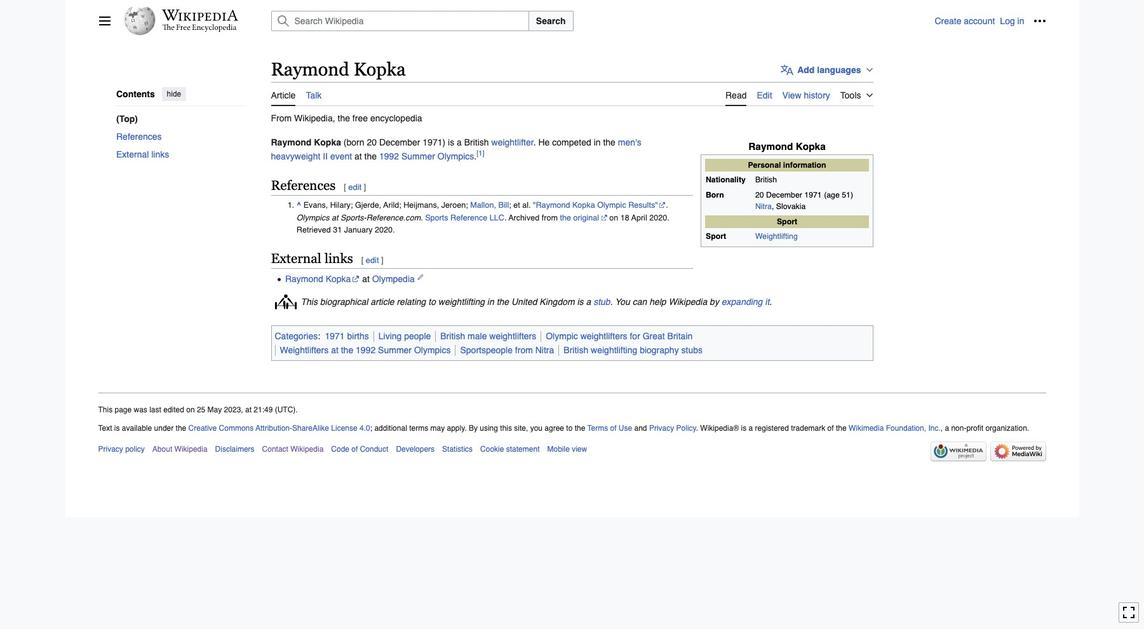 Task type: vqa. For each thing, say whether or not it's contained in the screenshot.
External links's edit
yes



Task type: locate. For each thing, give the bounding box(es) containing it.
gjerde,
[[355, 200, 381, 210]]

1 horizontal spatial links
[[325, 251, 353, 266]]

view
[[783, 90, 802, 100]]

1 vertical spatial olympic
[[546, 331, 578, 341]]

1 horizontal spatial ,
[[941, 424, 943, 433]]

december up at the 1992 summer olympics . [1] at the left top of the page
[[379, 137, 420, 147]]

] up "gjerde,"
[[364, 182, 366, 192]]

[ edit ] for external links
[[361, 256, 384, 265]]

summer inside the olympic weightlifters for great britain weightlifters at the 1992 summer olympics
[[378, 345, 412, 355]]

to right agree
[[566, 424, 573, 433]]

in right log
[[1018, 16, 1025, 26]]

[ edit ] up the at olympedia at the top
[[361, 256, 384, 265]]

0 horizontal spatial december
[[379, 137, 420, 147]]

1992 inside at the 1992 summer olympics . [1]
[[379, 151, 399, 161]]

0 vertical spatial ;
[[509, 200, 511, 210]]

in left united
[[487, 297, 494, 307]]

0 horizontal spatial external
[[116, 149, 149, 159]]

december
[[379, 137, 420, 147], [766, 191, 803, 199]]

2 vertical spatial in
[[487, 297, 494, 307]]

1 vertical spatial sport
[[706, 232, 726, 241]]

,
[[772, 202, 774, 211], [941, 424, 943, 433]]

wikipedia down sharealike
[[291, 445, 324, 454]]

0 vertical spatial olympic
[[597, 200, 626, 210]]

21:49
[[254, 406, 273, 414]]

at down 1971 births
[[331, 345, 339, 355]]

contact
[[262, 445, 288, 454]]

raymond up talk link
[[271, 59, 349, 79]]

olympics down people
[[414, 345, 451, 355]]

the
[[338, 113, 350, 123], [603, 137, 616, 147], [365, 151, 377, 161], [560, 213, 571, 222], [497, 297, 509, 307], [341, 345, 353, 355], [176, 424, 186, 433], [575, 424, 586, 433], [836, 424, 847, 433]]

2 horizontal spatial in
[[1018, 16, 1025, 26]]

1 horizontal spatial nitra
[[756, 202, 772, 211]]

of right code
[[352, 445, 358, 454]]

olympics down the raymond kopka (born 20 december 1971) is a british weightlifter . he competed in the
[[438, 151, 474, 161]]

men's heavyweight ii event link
[[271, 137, 642, 161]]

0 horizontal spatial from
[[515, 345, 533, 355]]

1 horizontal spatial wikipedia
[[291, 445, 324, 454]]

mobile view link
[[547, 445, 587, 454]]

weightlifters inside the olympic weightlifters for great britain weightlifters at the 1992 summer olympics
[[581, 331, 628, 341]]

0 vertical spatial 2020
[[650, 213, 667, 222]]

at up the 31
[[332, 213, 338, 222]]

links inside raymond kopka element
[[325, 251, 353, 266]]

20 inside 20 december 1971 (age 51) nitra , slovakia
[[756, 191, 764, 199]]

1 vertical spatial [ edit ]
[[361, 256, 384, 265]]

terms
[[409, 424, 428, 433]]

0 vertical spatial ]
[[364, 182, 366, 192]]

at down (born
[[355, 151, 362, 161]]

; left additional on the bottom left of page
[[370, 424, 372, 433]]

, left the non-
[[941, 424, 943, 433]]

personal information
[[748, 161, 827, 170]]

in right competed
[[594, 137, 601, 147]]

0 vertical spatial this
[[301, 297, 318, 307]]

0 horizontal spatial [
[[344, 182, 346, 192]]

you
[[615, 297, 630, 307]]

1 horizontal spatial in
[[594, 137, 601, 147]]

1 horizontal spatial 2020
[[650, 213, 667, 222]]

wikipedia left by
[[669, 297, 707, 307]]

nitra down this biographical article relating to weightlifting in the united kingdom is a stub . you can help wikipedia by expanding it .
[[536, 345, 554, 355]]

1 vertical spatial edit
[[366, 256, 379, 265]]

Search search field
[[256, 11, 935, 31]]

the right event
[[365, 151, 377, 161]]

edit link
[[348, 182, 362, 192], [366, 256, 379, 265]]

this for this biographical article relating to weightlifting in the united kingdom is a stub . you can help wikipedia by expanding it .
[[301, 297, 318, 307]]

] up the at olympedia at the top
[[381, 256, 384, 265]]

. down the raymond kopka (born 20 december 1971) is a british weightlifter . he competed in the
[[474, 151, 477, 161]]

1 horizontal spatial of
[[610, 424, 617, 433]]

31
[[333, 225, 342, 235]]

0 horizontal spatial weightlifters
[[490, 331, 536, 341]]

organization.
[[986, 424, 1030, 433]]

log in and more options image
[[1034, 15, 1046, 27]]

1992 down "encyclopedia" at the left of the page
[[379, 151, 399, 161]]

.
[[534, 137, 536, 147], [474, 151, 477, 161], [666, 200, 668, 210], [421, 213, 423, 222], [505, 213, 507, 222], [667, 213, 670, 222], [393, 225, 395, 235], [610, 297, 613, 307], [770, 297, 772, 307], [296, 406, 298, 414], [697, 424, 698, 433]]

of left use
[[610, 424, 617, 433]]

summer inside at the 1992 summer olympics . [1]
[[402, 151, 435, 161]]

men's heavyweight ii event
[[271, 137, 642, 161]]

weightlifters up sportspeople from nitra
[[490, 331, 536, 341]]

1971 up slovakia
[[805, 191, 822, 199]]

he
[[539, 137, 550, 147]]

external links down the (top)
[[116, 149, 169, 159]]

text
[[98, 424, 112, 433]]

in inside personal tools navigation
[[1018, 16, 1025, 26]]

0 vertical spatial nitra
[[756, 202, 772, 211]]

on left 18
[[610, 213, 618, 222]]

olympics up the retrieved
[[297, 213, 330, 222]]

reference
[[451, 213, 488, 222]]

1 horizontal spatial 20
[[756, 191, 764, 199]]

external up raymond kopka link at left
[[271, 251, 321, 266]]

0 vertical spatial olympics
[[438, 151, 474, 161]]

wikipedia inside raymond kopka element
[[669, 297, 707, 307]]

the inside . olympics at sports-reference.com . sports reference llc . archived from the original
[[560, 213, 571, 222]]

1 horizontal spatial olympic
[[597, 200, 626, 210]]

1 vertical spatial ]
[[381, 256, 384, 265]]

31 january 2020
[[333, 225, 393, 235]]

. right april
[[667, 213, 670, 222]]

raymond kopka up 'personal information'
[[749, 141, 826, 152]]

foundation,
[[886, 424, 927, 433]]

2020
[[650, 213, 667, 222], [375, 225, 393, 235]]

footer
[[98, 393, 1046, 465]]

0 vertical spatial raymond kopka
[[271, 59, 406, 79]]

0 horizontal spatial ]
[[364, 182, 366, 192]]

1 vertical spatial edit link
[[366, 256, 379, 265]]

reference.com
[[367, 213, 421, 222]]

british down olympic weightlifters for great britain link
[[564, 345, 589, 355]]

1 vertical spatial references
[[271, 178, 336, 193]]

december inside 20 december 1971 (age 51) nitra , slovakia
[[766, 191, 803, 199]]

edited
[[163, 406, 184, 414]]

edit
[[348, 182, 362, 192], [366, 256, 379, 265]]

. up sharealike
[[296, 406, 298, 414]]

links down references link
[[151, 149, 169, 159]]

20 up nitra link
[[756, 191, 764, 199]]

1971 births link
[[325, 331, 369, 341]]

2 vertical spatial raymond kopka
[[285, 274, 351, 284]]

available
[[122, 424, 152, 433]]

1 horizontal spatial edit
[[366, 256, 379, 265]]

in
[[1018, 16, 1025, 26], [594, 137, 601, 147], [487, 297, 494, 307]]

olympic inside the olympic weightlifters for great britain weightlifters at the 1992 summer olympics
[[546, 331, 578, 341]]

1 horizontal spatial to
[[566, 424, 573, 433]]

1 vertical spatial 1992
[[356, 345, 376, 355]]

is right "1971)"
[[448, 137, 454, 147]]

0 horizontal spatial edit link
[[348, 182, 362, 192]]

results"
[[629, 200, 658, 210]]

llc
[[490, 213, 505, 222]]

0 horizontal spatial to
[[428, 297, 436, 307]]

this right stub icon
[[301, 297, 318, 307]]

information
[[783, 161, 827, 170]]

british left male
[[441, 331, 465, 341]]

0 vertical spatial december
[[379, 137, 420, 147]]

20
[[367, 137, 377, 147], [756, 191, 764, 199]]

0 vertical spatial [ edit ]
[[344, 182, 366, 192]]

0 vertical spatial links
[[151, 149, 169, 159]]

]
[[364, 182, 366, 192], [381, 256, 384, 265]]

this inside raymond kopka element
[[301, 297, 318, 307]]

nitra
[[756, 202, 772, 211], [536, 345, 554, 355]]

nitra left slovakia
[[756, 202, 772, 211]]

1 horizontal spatial from
[[542, 213, 558, 222]]

et al.
[[514, 200, 531, 210]]

. down bill
[[505, 213, 507, 222]]

0 vertical spatial weightlifting
[[438, 297, 485, 307]]

policy
[[677, 424, 697, 433]]

sport down slovakia
[[777, 217, 798, 226]]

0 horizontal spatial edit
[[348, 182, 362, 192]]

by
[[469, 424, 478, 433]]

0 vertical spatial references
[[116, 131, 161, 141]]

0 vertical spatial in
[[1018, 16, 1025, 26]]

the right under
[[176, 424, 186, 433]]

1 vertical spatial [
[[361, 256, 364, 265]]

external down the (top)
[[116, 149, 149, 159]]

born
[[706, 191, 724, 199]]

1 vertical spatial from
[[515, 345, 533, 355]]

1 horizontal spatial 1971
[[805, 191, 822, 199]]

references up ^
[[271, 178, 336, 193]]

british male weightlifters
[[441, 331, 536, 341]]

a
[[457, 137, 462, 147], [586, 297, 591, 307], [749, 424, 753, 433], [945, 424, 949, 433]]

of right 'trademark'
[[828, 424, 834, 433]]

1 vertical spatial links
[[325, 251, 353, 266]]

attribution-
[[256, 424, 292, 433]]

on left 25
[[186, 406, 195, 414]]

page
[[115, 406, 132, 414]]

wikipedia for about wikipedia
[[174, 445, 208, 454]]

add
[[798, 65, 815, 75]]

olympics inside the olympic weightlifters for great britain weightlifters at the 1992 summer olympics
[[414, 345, 451, 355]]

external
[[116, 149, 149, 159], [271, 251, 321, 266]]

at inside at the 1992 summer olympics . [1]
[[355, 151, 362, 161]]

tools
[[841, 90, 861, 100]]

weightlifting down olympic weightlifters for great britain link
[[591, 345, 638, 355]]

the left the free
[[338, 113, 350, 123]]

sportspeople
[[460, 345, 513, 355]]

use
[[619, 424, 632, 433]]

developers link
[[396, 445, 435, 454]]

0 vertical spatial summer
[[402, 151, 435, 161]]

2 vertical spatial olympics
[[414, 345, 451, 355]]

2020 down reference.com
[[375, 225, 393, 235]]

[ edit ] for references
[[344, 182, 366, 192]]

raymond kopka up biographical
[[285, 274, 351, 284]]

0 vertical spatial 20
[[367, 137, 377, 147]]

raymond kopka (born 20 december 1971) is a british weightlifter . he competed in the
[[271, 137, 618, 147]]

1 horizontal spatial december
[[766, 191, 803, 199]]

2020 right april
[[650, 213, 667, 222]]

edit up the at olympedia at the top
[[366, 256, 379, 265]]

1 vertical spatial privacy
[[98, 445, 123, 454]]

this
[[500, 424, 512, 433]]

was
[[134, 406, 147, 414]]

1 horizontal spatial external links
[[271, 251, 353, 266]]

1 vertical spatial december
[[766, 191, 803, 199]]

language progressive image
[[781, 63, 794, 76]]

read link
[[726, 82, 747, 106]]

references inside raymond kopka element
[[271, 178, 336, 193]]

0 horizontal spatial this
[[98, 406, 113, 414]]

olympic up 18
[[597, 200, 626, 210]]

edit link up "gjerde,"
[[348, 182, 362, 192]]

edit link for external links
[[366, 256, 379, 265]]

1 horizontal spatial on
[[610, 213, 618, 222]]

menu image
[[98, 15, 111, 27]]

18
[[621, 213, 630, 222]]

view history
[[783, 90, 830, 100]]

summer down "1971)"
[[402, 151, 435, 161]]

[ edit ] up "gjerde,"
[[344, 182, 366, 192]]

from right the 'sportspeople'
[[515, 345, 533, 355]]

cookie
[[480, 445, 504, 454]]

raymond kopka up talk link
[[271, 59, 406, 79]]

about
[[152, 445, 172, 454]]

about wikipedia link
[[152, 445, 208, 454]]

1 vertical spatial 20
[[756, 191, 764, 199]]

20 right (born
[[367, 137, 377, 147]]

, left slovakia
[[772, 202, 774, 211]]

privacy down text
[[98, 445, 123, 454]]

of
[[610, 424, 617, 433], [828, 424, 834, 433], [352, 445, 358, 454]]

the down "raymond
[[560, 213, 571, 222]]

under
[[154, 424, 174, 433]]

sport down born
[[706, 232, 726, 241]]

references link
[[116, 127, 246, 145]]

1 vertical spatial external
[[271, 251, 321, 266]]

mallon, bill link
[[470, 200, 509, 210]]

at left olympedia
[[362, 274, 370, 284]]

powered by mediawiki image
[[990, 441, 1046, 461]]

[ down 31 january 2020
[[361, 256, 364, 265]]

1971 right :
[[325, 331, 345, 341]]

1971)
[[423, 137, 446, 147]]

privacy policy link
[[649, 424, 697, 433]]

1 horizontal spatial [
[[361, 256, 364, 265]]

british down personal
[[756, 176, 777, 185]]

0 horizontal spatial wikipedia
[[174, 445, 208, 454]]

2 weightlifters from the left
[[581, 331, 628, 341]]

1 vertical spatial ,
[[941, 424, 943, 433]]

0 horizontal spatial 2020
[[375, 225, 393, 235]]

license
[[331, 424, 358, 433]]

0 vertical spatial 1992
[[379, 151, 399, 161]]

categories :
[[275, 331, 323, 341]]

the inside at the 1992 summer olympics . [1]
[[365, 151, 377, 161]]

1 horizontal spatial privacy
[[649, 424, 674, 433]]

[
[[344, 182, 346, 192], [361, 256, 364, 265]]

0 vertical spatial to
[[428, 297, 436, 307]]

0 horizontal spatial 20
[[367, 137, 377, 147]]

weightlifters
[[280, 345, 329, 355]]

1 horizontal spatial external
[[271, 251, 321, 266]]

heijmans,
[[404, 200, 439, 210]]

links up raymond kopka link at left
[[325, 251, 353, 266]]

the down 1971 births link
[[341, 345, 353, 355]]

commons
[[219, 424, 254, 433]]

raymond kopka
[[271, 59, 406, 79], [749, 141, 826, 152], [285, 274, 351, 284]]

; left et al.
[[509, 200, 511, 210]]

0 horizontal spatial 1992
[[356, 345, 376, 355]]

1 vertical spatial summer
[[378, 345, 412, 355]]

references down the (top)
[[116, 131, 161, 141]]

external links inside raymond kopka element
[[271, 251, 353, 266]]

2 horizontal spatial wikipedia
[[669, 297, 707, 307]]

sportspeople from nitra
[[460, 345, 554, 355]]

kopka up 'ii'
[[314, 137, 341, 147]]

united
[[512, 297, 537, 307]]

stub
[[594, 297, 610, 307]]

male
[[468, 331, 487, 341]]

(utc)
[[275, 406, 296, 414]]

0 horizontal spatial nitra
[[536, 345, 554, 355]]

stub link
[[594, 297, 610, 307]]

1 vertical spatial this
[[98, 406, 113, 414]]

[ up hilary;
[[344, 182, 346, 192]]

[ for references
[[344, 182, 346, 192]]

this left page
[[98, 406, 113, 414]]

summer down the living
[[378, 345, 412, 355]]

0 horizontal spatial external links
[[116, 149, 169, 159]]

weightlifting up male
[[438, 297, 485, 307]]

is right text
[[114, 424, 120, 433]]

wikipedia down creative
[[174, 445, 208, 454]]

0 vertical spatial edit
[[348, 182, 362, 192]]

1 horizontal spatial ]
[[381, 256, 384, 265]]

0 vertical spatial on
[[610, 213, 618, 222]]

on inside raymond kopka element
[[610, 213, 618, 222]]

0 vertical spatial edit link
[[348, 182, 362, 192]]

december up slovakia
[[766, 191, 803, 199]]

sports-
[[341, 213, 367, 222]]

hide
[[167, 90, 181, 98]]

weightlifters left for
[[581, 331, 628, 341]]

raymond
[[271, 59, 349, 79], [271, 137, 312, 147], [749, 141, 793, 152], [285, 274, 323, 284]]

edit link up the at olympedia at the top
[[366, 256, 379, 265]]

olympic down kingdom at the top
[[546, 331, 578, 341]]

the inside the olympic weightlifters for great britain weightlifters at the 1992 summer olympics
[[341, 345, 353, 355]]

from down "raymond
[[542, 213, 558, 222]]

0 vertical spatial [
[[344, 182, 346, 192]]

0 vertical spatial ,
[[772, 202, 774, 211]]

. inside . retrieved
[[667, 213, 670, 222]]

0 horizontal spatial references
[[116, 131, 161, 141]]

article link
[[271, 82, 296, 106]]

1 vertical spatial ;
[[370, 424, 372, 433]]

20 december 1971 (age 51) nitra , slovakia
[[756, 191, 853, 211]]

1 horizontal spatial sport
[[777, 217, 798, 226]]

about wikipedia
[[152, 445, 208, 454]]



Task type: describe. For each thing, give the bounding box(es) containing it.
the left united
[[497, 297, 509, 307]]

free
[[353, 113, 368, 123]]

olympics inside at the 1992 summer olympics . [1]
[[438, 151, 474, 161]]

policy
[[125, 445, 145, 454]]

site,
[[514, 424, 528, 433]]

nitra inside 20 december 1971 (age 51) nitra , slovakia
[[756, 202, 772, 211]]

external inside raymond kopka element
[[271, 251, 321, 266]]

0 vertical spatial external
[[116, 149, 149, 159]]

0 vertical spatial external links
[[116, 149, 169, 159]]

stubs
[[682, 345, 703, 355]]

trademark
[[791, 424, 826, 433]]

. left wikipedia®
[[697, 424, 698, 433]]

view
[[572, 445, 587, 454]]

wikimedia foundation image
[[931, 441, 987, 461]]

births
[[347, 331, 369, 341]]

from wikipedia, the free encyclopedia
[[271, 113, 422, 123]]

raymond kopka for from wikipedia, the free encyclopedia
[[271, 59, 406, 79]]

may
[[431, 424, 445, 433]]

edit
[[757, 90, 772, 100]]

statistics link
[[442, 445, 473, 454]]

"raymond
[[533, 200, 570, 210]]

statistics
[[442, 445, 473, 454]]

raymond kopka element
[[271, 106, 873, 361]]

1 vertical spatial to
[[566, 424, 573, 433]]

the original link
[[560, 213, 607, 222]]

edit for external links
[[366, 256, 379, 265]]

relating
[[397, 297, 426, 307]]

january
[[344, 225, 373, 235]]

at olympedia
[[360, 274, 415, 284]]

1 vertical spatial nitra
[[536, 345, 554, 355]]

. inside at the 1992 summer olympics . [1]
[[474, 151, 477, 161]]

0 horizontal spatial of
[[352, 445, 358, 454]]

1 vertical spatial in
[[594, 137, 601, 147]]

1 weightlifters from the left
[[490, 331, 536, 341]]

] for references
[[364, 182, 366, 192]]

this for this page was last edited on 25 may 2023, at 21:49 (utc) .
[[98, 406, 113, 414]]

] for external links
[[381, 256, 384, 265]]

you
[[530, 424, 543, 433]]

add languages
[[798, 65, 861, 75]]

0 horizontal spatial 1971
[[325, 331, 345, 341]]

to inside raymond kopka element
[[428, 297, 436, 307]]

from inside . olympics at sports-reference.com . sports reference llc . archived from the original
[[542, 213, 558, 222]]

"raymond kopka olympic results" link
[[533, 200, 666, 210]]

. right expanding
[[770, 297, 772, 307]]

weightlifting link
[[756, 232, 798, 241]]

edit on wikidata image
[[418, 274, 424, 280]]

. left you
[[610, 297, 613, 307]]

apply.
[[447, 424, 467, 433]]

registered
[[755, 424, 789, 433]]

on 18 april 2020
[[607, 213, 667, 222]]

weightlifter link
[[492, 137, 534, 147]]

0 horizontal spatial privacy
[[98, 445, 123, 454]]

4.0
[[360, 424, 370, 433]]

kopka up "information"
[[796, 141, 826, 152]]

1992 inside the olympic weightlifters for great britain weightlifters at the 1992 summer olympics
[[356, 345, 376, 355]]

log in link
[[1000, 16, 1025, 26]]

, inside 20 december 1971 (age 51) nitra , slovakia
[[772, 202, 774, 211]]

edit link for references
[[348, 182, 362, 192]]

people
[[404, 331, 431, 341]]

contact wikipedia link
[[262, 445, 324, 454]]

. olympics at sports-reference.com . sports reference llc . archived from the original
[[297, 200, 668, 222]]

is left stub
[[577, 297, 584, 307]]

history
[[804, 90, 830, 100]]

kopka up the original "link"
[[573, 200, 595, 210]]

0 horizontal spatial on
[[186, 406, 195, 414]]

2 horizontal spatial of
[[828, 424, 834, 433]]

0 horizontal spatial in
[[487, 297, 494, 307]]

wikipedia®
[[701, 424, 739, 433]]

british up [1] link
[[464, 137, 489, 147]]

1971 births
[[325, 331, 369, 341]]

nitra link
[[756, 202, 772, 211]]

at inside the olympic weightlifters for great britain weightlifters at the 1992 summer olympics
[[331, 345, 339, 355]]

nationality
[[706, 176, 746, 185]]

. down reference.com
[[393, 225, 395, 235]]

encyclopedia
[[370, 113, 422, 123]]

at the 1992 summer olympics . [1]
[[352, 149, 485, 161]]

this page was last edited on 25 may 2023, at 21:49 (utc) .
[[98, 406, 298, 414]]

0 horizontal spatial ;
[[370, 424, 372, 433]]

the left men's
[[603, 137, 616, 147]]

raymond up personal
[[749, 141, 793, 152]]

[1] link
[[477, 149, 485, 158]]

0 horizontal spatial weightlifting
[[438, 297, 485, 307]]

. left he
[[534, 137, 536, 147]]

0 vertical spatial privacy
[[649, 424, 674, 433]]

can
[[633, 297, 647, 307]]

privacy policy link
[[98, 445, 145, 454]]

terms of use link
[[588, 424, 632, 433]]

may
[[208, 406, 222, 414]]

british male weightlifters link
[[441, 331, 536, 341]]

talk link
[[306, 82, 322, 105]]

sharealike
[[292, 424, 329, 433]]

terms
[[588, 424, 608, 433]]

:
[[318, 331, 320, 341]]

categories link
[[275, 331, 318, 341]]

the left terms
[[575, 424, 586, 433]]

^ link
[[297, 200, 301, 210]]

; inside raymond kopka element
[[509, 200, 511, 210]]

(top) link
[[116, 110, 256, 127]]

non-
[[952, 424, 967, 433]]

kopka up biographical
[[326, 274, 351, 284]]

olympics inside . olympics at sports-reference.com . sports reference llc . archived from the original
[[297, 213, 330, 222]]

1971 inside 20 december 1971 (age 51) nitra , slovakia
[[805, 191, 822, 199]]

great
[[643, 331, 665, 341]]

from
[[271, 113, 292, 123]]

conduct
[[360, 445, 389, 454]]

mobile
[[547, 445, 570, 454]]

fullscreen image
[[1123, 607, 1136, 619]]

, inside footer
[[941, 424, 943, 433]]

personal tools navigation
[[935, 11, 1050, 31]]

is right wikipedia®
[[741, 424, 747, 433]]

at right 2023,
[[245, 406, 252, 414]]

event
[[330, 151, 352, 161]]

sportspeople from nitra link
[[460, 345, 554, 355]]

british for british weightlifting biography stubs
[[564, 345, 589, 355]]

at inside . olympics at sports-reference.com . sports reference llc . archived from the original
[[332, 213, 338, 222]]

wikipedia for contact wikipedia
[[291, 445, 324, 454]]

the free encyclopedia image
[[163, 24, 237, 32]]

languages
[[817, 65, 861, 75]]

competed
[[552, 137, 591, 147]]

biographical
[[320, 297, 368, 307]]

stub icon image
[[273, 289, 298, 314]]

and
[[635, 424, 647, 433]]

privacy policy
[[98, 445, 145, 454]]

1 horizontal spatial weightlifting
[[591, 345, 638, 355]]

wikipedia image
[[162, 10, 238, 21]]

raymond up heavyweight
[[271, 137, 312, 147]]

edit for references
[[348, 182, 362, 192]]

footer containing this page was last edited on 25 may 2023, at 21:49
[[98, 393, 1046, 465]]

statement
[[506, 445, 540, 454]]

(age 51)
[[824, 191, 853, 199]]

british for british
[[756, 176, 777, 185]]

[ for external links
[[361, 256, 364, 265]]

british for british male weightlifters
[[441, 331, 465, 341]]

0 horizontal spatial sport
[[706, 232, 726, 241]]

raymond kopka for references
[[749, 141, 826, 152]]

britain
[[668, 331, 693, 341]]

the left wikimedia
[[836, 424, 847, 433]]

0 horizontal spatial links
[[151, 149, 169, 159]]

account
[[964, 16, 995, 26]]

this biographical article relating to weightlifting in the united kingdom is a stub . you can help wikipedia by expanding it .
[[301, 297, 772, 307]]

living
[[379, 331, 402, 341]]

. right results"
[[666, 200, 668, 210]]

archived
[[509, 213, 540, 222]]

hide button
[[161, 87, 186, 101]]

Search Wikipedia search field
[[271, 11, 529, 31]]

log
[[1000, 16, 1015, 26]]

personal
[[748, 161, 781, 170]]

agree
[[545, 424, 564, 433]]

raymond kopka main content
[[266, 57, 1046, 361]]

. down heijmans,
[[421, 213, 423, 222]]

kopka up "encyclopedia" at the left of the page
[[354, 59, 406, 79]]

disclaimers link
[[215, 445, 255, 454]]

wikimedia foundation, inc. link
[[849, 424, 941, 433]]

1 vertical spatial 2020
[[375, 225, 393, 235]]

code of conduct
[[331, 445, 389, 454]]

living people link
[[379, 331, 431, 341]]

help
[[650, 297, 666, 307]]

ii
[[323, 151, 328, 161]]

raymond up stub icon
[[285, 274, 323, 284]]



